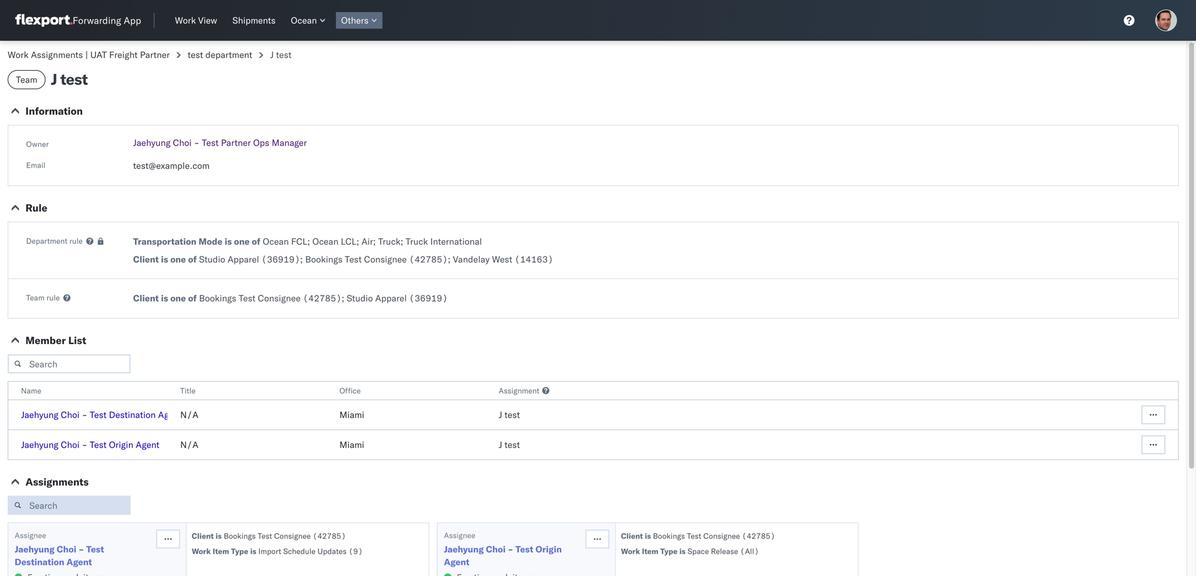 Task type: locate. For each thing, give the bounding box(es) containing it.
1 vertical spatial client is one of
[[133, 293, 197, 304]]

client is bookings test consignee (42785) work item type is space release (all)
[[621, 531, 776, 556]]

choi
[[173, 137, 192, 148], [61, 409, 80, 420], [61, 439, 80, 450], [57, 544, 76, 555], [486, 544, 506, 555]]

work assignments | uat freight partner link
[[8, 49, 170, 60]]

type
[[231, 547, 248, 556], [661, 547, 678, 556]]

ocean for ocean
[[291, 15, 317, 26]]

app
[[124, 14, 141, 26]]

0 vertical spatial destination
[[109, 409, 156, 420]]

type for jaehyung choi - test origin agent
[[661, 547, 678, 556]]

client is one of for bookings test consignee (42785)
[[133, 293, 197, 304]]

origin
[[109, 439, 133, 450], [536, 544, 562, 555]]

1 vertical spatial one
[[170, 254, 186, 265]]

2 item from the left
[[642, 547, 659, 556]]

studio apparel (36919) ; bookings test consignee (42785) ; vandelay west (14163)
[[199, 254, 554, 265]]

one for studio apparel (36919)
[[170, 254, 186, 265]]

consignee up release
[[704, 531, 741, 541]]

2 vertical spatial one
[[170, 293, 186, 304]]

0 vertical spatial rule
[[69, 236, 83, 246]]

vandelay
[[453, 254, 490, 265]]

n/a
[[180, 409, 199, 420], [180, 439, 199, 450]]

of for studio apparel (36919)
[[188, 254, 197, 265]]

0 horizontal spatial origin
[[109, 439, 133, 450]]

0 horizontal spatial assignee
[[15, 531, 46, 540]]

1 type from the left
[[231, 547, 248, 556]]

consignee
[[364, 254, 407, 265], [258, 293, 301, 304], [274, 531, 311, 541], [704, 531, 741, 541]]

jaehyung choi - test destination agent link
[[21, 409, 182, 420], [15, 543, 155, 569]]

transportation mode is one of
[[133, 236, 261, 247]]

schedule
[[283, 547, 316, 556]]

agent inside assignee jaehyung choi - test destination agent
[[67, 556, 92, 568]]

item inside client is bookings test consignee (42785) work item type is import schedule updates (9)
[[213, 547, 229, 556]]

type inside client is bookings test consignee (42785) work item type is import schedule updates (9)
[[231, 547, 248, 556]]

1 vertical spatial of
[[188, 254, 197, 265]]

test inside client is bookings test consignee (42785) work item type is space release (all)
[[687, 531, 702, 541]]

(42785) up updates
[[313, 531, 346, 541]]

(42785)
[[409, 254, 448, 265], [303, 293, 342, 304], [313, 531, 346, 541], [743, 531, 776, 541]]

1 vertical spatial jaehyung choi - test destination agent link
[[15, 543, 155, 569]]

1 horizontal spatial (36919)
[[409, 293, 448, 304]]

jaehyung for jaehyung choi - test partner ops manager
[[133, 137, 171, 148]]

1 horizontal spatial destination
[[109, 409, 156, 420]]

1 vertical spatial miami
[[340, 439, 365, 450]]

(9)
[[349, 547, 363, 556]]

1 vertical spatial origin
[[536, 544, 562, 555]]

rule
[[25, 201, 47, 214]]

apparel
[[228, 254, 259, 265], [376, 293, 407, 304]]

jaehyung choi - test partner ops manager
[[133, 137, 307, 148]]

assignee inside assignee jaehyung choi - test destination agent
[[15, 531, 46, 540]]

rule up member list
[[47, 293, 60, 302]]

|
[[85, 49, 88, 60]]

destination inside assignee jaehyung choi - test destination agent
[[15, 556, 64, 568]]

manager
[[272, 137, 307, 148]]

0 vertical spatial apparel
[[228, 254, 259, 265]]

1 item from the left
[[213, 547, 229, 556]]

1 horizontal spatial assignee
[[444, 531, 476, 540]]

one for bookings test consignee (42785)
[[170, 293, 186, 304]]

0 vertical spatial n/a
[[180, 409, 199, 420]]

consignee down fcl
[[258, 293, 301, 304]]

- for partner
[[194, 137, 200, 148]]

assignee
[[15, 531, 46, 540], [444, 531, 476, 540]]

search text field down list
[[8, 354, 131, 373]]

(14163)
[[515, 254, 554, 265]]

view
[[198, 15, 217, 26]]

1 vertical spatial destination
[[15, 556, 64, 568]]

test inside client is bookings test consignee (42785) work item type is import schedule updates (9)
[[258, 531, 272, 541]]

title
[[180, 386, 196, 395]]

1 vertical spatial assignments
[[25, 475, 89, 488]]

;
[[308, 236, 310, 247], [357, 236, 359, 247], [373, 236, 376, 247], [401, 236, 404, 247], [300, 254, 303, 265], [448, 254, 451, 265], [342, 293, 345, 304]]

ops
[[253, 137, 270, 148]]

test
[[188, 49, 203, 60], [276, 49, 292, 60], [60, 69, 88, 89], [505, 409, 520, 420], [505, 439, 520, 450]]

forwarding
[[73, 14, 121, 26]]

type left space
[[661, 547, 678, 556]]

fcl
[[291, 236, 308, 247]]

0 vertical spatial jaehyung choi - test origin agent link
[[21, 439, 160, 450]]

(42785) down international
[[409, 254, 448, 265]]

1 horizontal spatial origin
[[536, 544, 562, 555]]

partner right freight
[[140, 49, 170, 60]]

client inside client is bookings test consignee (42785) work item type is import schedule updates (9)
[[192, 531, 214, 541]]

member
[[25, 334, 66, 347]]

0 vertical spatial team
[[16, 74, 37, 85]]

item left space
[[642, 547, 659, 556]]

apparel down studio apparel (36919) ; bookings test consignee (42785) ; vandelay west (14163)
[[376, 293, 407, 304]]

ocean button
[[286, 12, 331, 29]]

type inside client is bookings test consignee (42785) work item type is space release (all)
[[661, 547, 678, 556]]

0 vertical spatial client is one of
[[133, 254, 197, 265]]

information
[[25, 105, 83, 117]]

1 horizontal spatial rule
[[69, 236, 83, 246]]

jaehyung
[[133, 137, 171, 148], [21, 409, 59, 420], [21, 439, 59, 450], [15, 544, 55, 555], [444, 544, 484, 555]]

0 horizontal spatial partner
[[140, 49, 170, 60]]

of
[[252, 236, 261, 247], [188, 254, 197, 265], [188, 293, 197, 304]]

rule right the department
[[69, 236, 83, 246]]

assignee for jaehyung choi - test destination agent
[[15, 531, 46, 540]]

1 horizontal spatial apparel
[[376, 293, 407, 304]]

2 client is one of from the top
[[133, 293, 197, 304]]

one
[[234, 236, 250, 247], [170, 254, 186, 265], [170, 293, 186, 304]]

air
[[362, 236, 373, 247]]

1 client is one of from the top
[[133, 254, 197, 265]]

1 assignee from the left
[[15, 531, 46, 540]]

1 vertical spatial partner
[[221, 137, 251, 148]]

truck
[[378, 236, 401, 247], [406, 236, 428, 247]]

type left import
[[231, 547, 248, 556]]

assignee jaehyung choi - test destination agent
[[15, 531, 104, 568]]

studio
[[199, 254, 225, 265], [347, 293, 373, 304]]

partner
[[140, 49, 170, 60], [221, 137, 251, 148]]

ocean inside button
[[291, 15, 317, 26]]

(36919)
[[262, 254, 300, 265], [409, 293, 448, 304]]

transportation
[[133, 236, 197, 247]]

assignments left the |
[[31, 49, 83, 60]]

0 horizontal spatial studio
[[199, 254, 225, 265]]

assignments down the jaehyung choi - test origin agent
[[25, 475, 89, 488]]

assignment
[[499, 386, 540, 395]]

flexport. image
[[15, 14, 73, 27]]

0 vertical spatial assignments
[[31, 49, 83, 60]]

2 miami from the top
[[340, 439, 365, 450]]

consignee inside client is bookings test consignee (42785) work item type is import schedule updates (9)
[[274, 531, 311, 541]]

lcl
[[341, 236, 357, 247]]

1 vertical spatial n/a
[[180, 439, 199, 450]]

jaehyung choi - test origin agent link
[[21, 439, 160, 450], [444, 543, 584, 569]]

client is one of
[[133, 254, 197, 265], [133, 293, 197, 304]]

1 search text field from the top
[[8, 354, 131, 373]]

truck right air
[[378, 236, 401, 247]]

studio down studio apparel (36919) ; bookings test consignee (42785) ; vandelay west (14163)
[[347, 293, 373, 304]]

1 vertical spatial team
[[26, 293, 45, 302]]

0 horizontal spatial rule
[[47, 293, 60, 302]]

1 horizontal spatial item
[[642, 547, 659, 556]]

team up member
[[26, 293, 45, 302]]

2 type from the left
[[661, 547, 678, 556]]

1 vertical spatial search text field
[[8, 496, 131, 515]]

ocean left fcl
[[263, 236, 289, 247]]

ocean left lcl
[[313, 236, 339, 247]]

miami
[[340, 409, 365, 420], [340, 439, 365, 450]]

team
[[16, 74, 37, 85], [26, 293, 45, 302]]

partner left ops
[[221, 137, 251, 148]]

item inside client is bookings test consignee (42785) work item type is space release (all)
[[642, 547, 659, 556]]

bookings
[[305, 254, 343, 265], [199, 293, 236, 304], [224, 531, 256, 541], [653, 531, 685, 541]]

0 horizontal spatial truck
[[378, 236, 401, 247]]

updates
[[318, 547, 347, 556]]

work inside client is bookings test consignee (42785) work item type is space release (all)
[[621, 547, 641, 556]]

work
[[175, 15, 196, 26], [8, 49, 29, 60], [192, 547, 211, 556], [621, 547, 641, 556]]

2 vertical spatial of
[[188, 293, 197, 304]]

ocean right shipments
[[291, 15, 317, 26]]

rule
[[69, 236, 83, 246], [47, 293, 60, 302]]

agent
[[158, 409, 182, 420], [136, 439, 160, 450], [67, 556, 92, 568], [444, 556, 470, 568]]

(42785) inside client is bookings test consignee (42785) work item type is import schedule updates (9)
[[313, 531, 346, 541]]

item left import
[[213, 547, 229, 556]]

0 horizontal spatial apparel
[[228, 254, 259, 265]]

1 horizontal spatial jaehyung choi - test origin agent link
[[444, 543, 584, 569]]

(36919) down fcl
[[262, 254, 300, 265]]

1 horizontal spatial type
[[661, 547, 678, 556]]

client
[[133, 254, 159, 265], [133, 293, 159, 304], [192, 531, 214, 541], [621, 531, 643, 541]]

j test
[[270, 49, 292, 60], [51, 69, 88, 89], [499, 409, 520, 420], [499, 439, 520, 450]]

type for jaehyung choi - test destination agent
[[231, 547, 248, 556]]

1 horizontal spatial truck
[[406, 236, 428, 247]]

consignee up schedule
[[274, 531, 311, 541]]

test inside assignee jaehyung choi - test origin agent
[[516, 544, 534, 555]]

ocean for ocean fcl ; ocean lcl ; air ; truck ; truck international
[[263, 236, 289, 247]]

1 horizontal spatial studio
[[347, 293, 373, 304]]

test@example.com
[[133, 160, 210, 171]]

client is one of for studio apparel (36919)
[[133, 254, 197, 265]]

miami for jaehyung choi - test origin agent
[[340, 439, 365, 450]]

j
[[270, 49, 274, 60], [51, 69, 57, 89], [499, 409, 503, 420], [499, 439, 503, 450]]

0 vertical spatial jaehyung choi - test destination agent link
[[21, 409, 182, 420]]

choi inside assignee jaehyung choi - test origin agent
[[486, 544, 506, 555]]

ocean
[[291, 15, 317, 26], [263, 236, 289, 247], [313, 236, 339, 247]]

test
[[202, 137, 219, 148], [345, 254, 362, 265], [239, 293, 256, 304], [90, 409, 107, 420], [90, 439, 107, 450], [258, 531, 272, 541], [687, 531, 702, 541], [86, 544, 104, 555], [516, 544, 534, 555]]

0 vertical spatial (36919)
[[262, 254, 300, 265]]

0 horizontal spatial item
[[213, 547, 229, 556]]

ocean fcl ; ocean lcl ; air ; truck ; truck international
[[263, 236, 482, 247]]

assignee inside assignee jaehyung choi - test origin agent
[[444, 531, 476, 540]]

(42785) inside client is bookings test consignee (42785) work item type is space release (all)
[[743, 531, 776, 541]]

(36919) down international
[[409, 293, 448, 304]]

Search text field
[[8, 354, 131, 373], [8, 496, 131, 515]]

0 vertical spatial search text field
[[8, 354, 131, 373]]

0 horizontal spatial type
[[231, 547, 248, 556]]

search text field up assignee jaehyung choi - test destination agent at the left of page
[[8, 496, 131, 515]]

team up information
[[16, 74, 37, 85]]

0 vertical spatial studio
[[199, 254, 225, 265]]

assignments
[[31, 49, 83, 60], [25, 475, 89, 488]]

is
[[225, 236, 232, 247], [161, 254, 168, 265], [161, 293, 168, 304], [216, 531, 222, 541], [645, 531, 651, 541], [250, 547, 257, 556], [680, 547, 686, 556]]

jaehyung for jaehyung choi - test origin agent
[[21, 439, 59, 450]]

2 assignee from the left
[[444, 531, 476, 540]]

work inside client is bookings test consignee (42785) work item type is import schedule updates (9)
[[192, 547, 211, 556]]

test department
[[188, 49, 253, 60]]

truck left international
[[406, 236, 428, 247]]

work assignments | uat freight partner
[[8, 49, 170, 60]]

1 vertical spatial apparel
[[376, 293, 407, 304]]

2 truck from the left
[[406, 236, 428, 247]]

- for origin
[[82, 439, 87, 450]]

item
[[213, 547, 229, 556], [642, 547, 659, 556]]

test department link
[[188, 49, 253, 60]]

apparel down transportation mode is one of
[[228, 254, 259, 265]]

0 horizontal spatial destination
[[15, 556, 64, 568]]

(42785) up (all)
[[743, 531, 776, 541]]

jaehyung choi - test origin agent
[[21, 439, 160, 450]]

1 miami from the top
[[340, 409, 365, 420]]

uat
[[90, 49, 107, 60]]

1 horizontal spatial partner
[[221, 137, 251, 148]]

1 vertical spatial jaehyung choi - test origin agent link
[[444, 543, 584, 569]]

jaehyung choi - test destination agent n/a
[[21, 409, 199, 420]]

studio down mode
[[199, 254, 225, 265]]

miami for jaehyung choi - test destination agent
[[340, 409, 365, 420]]

destination
[[109, 409, 156, 420], [15, 556, 64, 568]]

0 vertical spatial miami
[[340, 409, 365, 420]]

-
[[194, 137, 200, 148], [82, 409, 87, 420], [82, 439, 87, 450], [79, 544, 84, 555], [508, 544, 514, 555]]

assignee for jaehyung choi - test origin agent
[[444, 531, 476, 540]]

1 truck from the left
[[378, 236, 401, 247]]

1 vertical spatial rule
[[47, 293, 60, 302]]



Task type: describe. For each thing, give the bounding box(es) containing it.
department
[[26, 236, 67, 246]]

1 vertical spatial (36919)
[[409, 293, 448, 304]]

owner
[[26, 139, 49, 149]]

origin inside assignee jaehyung choi - test origin agent
[[536, 544, 562, 555]]

release
[[711, 547, 739, 556]]

space
[[688, 547, 709, 556]]

name
[[21, 386, 41, 395]]

team rule
[[26, 293, 60, 302]]

team for team
[[16, 74, 37, 85]]

0 vertical spatial one
[[234, 236, 250, 247]]

list
[[68, 334, 86, 347]]

2 search text field from the top
[[8, 496, 131, 515]]

rule for department rule
[[69, 236, 83, 246]]

item for jaehyung choi - test origin agent
[[642, 547, 659, 556]]

freight
[[109, 49, 138, 60]]

0 vertical spatial origin
[[109, 439, 133, 450]]

bookings test consignee (42785) ; studio apparel (36919)
[[199, 293, 448, 304]]

item for jaehyung choi - test destination agent
[[213, 547, 229, 556]]

jaehyung choi - test partner ops manager link
[[133, 137, 307, 148]]

forwarding app link
[[15, 14, 141, 27]]

choi inside assignee jaehyung choi - test destination agent
[[57, 544, 76, 555]]

- inside assignee jaehyung choi - test origin agent
[[508, 544, 514, 555]]

work view
[[175, 15, 217, 26]]

1 n/a from the top
[[180, 409, 199, 420]]

bookings inside client is bookings test consignee (42785) work item type is space release (all)
[[653, 531, 685, 541]]

import
[[259, 547, 281, 556]]

mode
[[199, 236, 223, 247]]

client inside client is bookings test consignee (42785) work item type is space release (all)
[[621, 531, 643, 541]]

west
[[492, 254, 513, 265]]

- inside assignee jaehyung choi - test destination agent
[[79, 544, 84, 555]]

1 vertical spatial studio
[[347, 293, 373, 304]]

choi for destination
[[61, 409, 80, 420]]

jaehyung inside assignee jaehyung choi - test destination agent
[[15, 544, 55, 555]]

office
[[340, 386, 361, 395]]

rule for team rule
[[47, 293, 60, 302]]

others button
[[336, 12, 383, 29]]

jaehyung for jaehyung choi - test destination agent n/a
[[21, 409, 59, 420]]

choi for origin
[[61, 439, 80, 450]]

international
[[431, 236, 482, 247]]

forwarding app
[[73, 14, 141, 26]]

test inside assignee jaehyung choi - test destination agent
[[86, 544, 104, 555]]

0 horizontal spatial jaehyung choi - test origin agent link
[[21, 439, 160, 450]]

jaehyung inside assignee jaehyung choi - test origin agent
[[444, 544, 484, 555]]

consignee down ocean fcl ; ocean lcl ; air ; truck ; truck international
[[364, 254, 407, 265]]

member list
[[25, 334, 86, 347]]

assignee jaehyung choi - test origin agent
[[444, 531, 562, 568]]

choi for partner
[[173, 137, 192, 148]]

- for destination
[[82, 409, 87, 420]]

bookings inside client is bookings test consignee (42785) work item type is import schedule updates (9)
[[224, 531, 256, 541]]

0 vertical spatial partner
[[140, 49, 170, 60]]

2 n/a from the top
[[180, 439, 199, 450]]

client is bookings test consignee (42785) work item type is import schedule updates (9)
[[192, 531, 363, 556]]

0 vertical spatial of
[[252, 236, 261, 247]]

department rule
[[26, 236, 83, 246]]

consignee inside client is bookings test consignee (42785) work item type is space release (all)
[[704, 531, 741, 541]]

of for bookings test consignee (42785)
[[188, 293, 197, 304]]

0 horizontal spatial (36919)
[[262, 254, 300, 265]]

work view link
[[170, 12, 222, 29]]

shipments link
[[228, 12, 281, 29]]

department
[[206, 49, 253, 60]]

team for team rule
[[26, 293, 45, 302]]

(42785) down fcl
[[303, 293, 342, 304]]

shipments
[[233, 15, 276, 26]]

email
[[26, 160, 45, 170]]

(all)
[[741, 547, 760, 556]]

others
[[341, 15, 369, 26]]

agent inside assignee jaehyung choi - test origin agent
[[444, 556, 470, 568]]



Task type: vqa. For each thing, say whether or not it's contained in the screenshot.
the Client
yes



